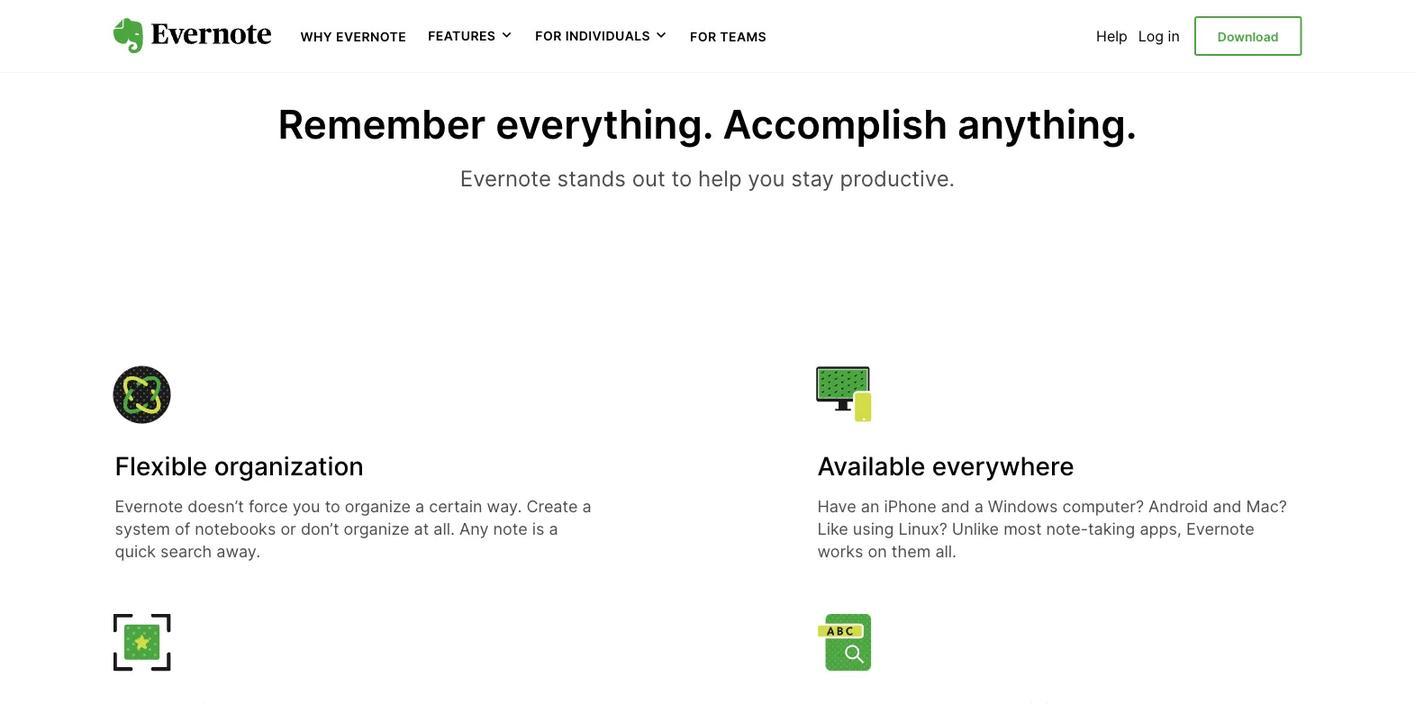 Task type: describe. For each thing, give the bounding box(es) containing it.
android
[[1149, 497, 1209, 517]]

a right create
[[583, 497, 592, 517]]

evernote inside "evernote doesn't force you to organize a certain way. create a system of notebooks or don't organize at all. any note is a quick search away."
[[115, 497, 183, 517]]

1 vertical spatial organize
[[344, 519, 410, 539]]

windows
[[988, 497, 1058, 517]]

help
[[698, 165, 742, 191]]

accomplish
[[723, 101, 948, 148]]

unlike
[[952, 519, 999, 539]]

evernote doesn't force you to organize a certain way. create a system of notebooks or don't organize at all. any note is a quick search away.
[[115, 497, 592, 562]]

organization
[[214, 451, 364, 482]]

help
[[1097, 27, 1128, 45]]

apps,
[[1140, 519, 1182, 539]]

search icon image
[[816, 614, 874, 672]]

force
[[249, 497, 288, 517]]

for individuals button
[[536, 27, 669, 45]]

like
[[818, 519, 849, 539]]

download link
[[1195, 16, 1303, 56]]

why evernote
[[301, 29, 407, 44]]

you inside "evernote doesn't force you to organize a certain way. create a system of notebooks or don't organize at all. any note is a quick search away."
[[293, 497, 320, 517]]

out
[[632, 165, 666, 191]]

available
[[818, 451, 926, 482]]

remember
[[278, 101, 486, 148]]

for teams link
[[690, 27, 767, 45]]

iphone
[[884, 497, 937, 517]]

in
[[1168, 27, 1180, 45]]

stands
[[557, 165, 626, 191]]

features button
[[428, 27, 514, 45]]

evernote logo image
[[113, 18, 272, 54]]

anything.
[[958, 101, 1138, 148]]

remember everything. accomplish anything.
[[278, 101, 1138, 148]]

stay
[[791, 165, 834, 191]]

doesn't
[[188, 497, 244, 517]]

1 and from the left
[[941, 497, 970, 517]]

everywhere
[[932, 451, 1075, 482]]

system
[[115, 519, 170, 539]]

all. inside have an iphone and a windows computer? android and mac? like using linux? unlike most note-taking apps, evernote works on them all.
[[936, 542, 957, 562]]

0 vertical spatial to
[[672, 165, 692, 191]]

flexible icon image
[[113, 366, 171, 424]]

evernote stands out to help you stay productive.
[[460, 165, 955, 191]]

available everywhere
[[818, 451, 1075, 482]]

of
[[175, 519, 190, 539]]

using
[[853, 519, 894, 539]]

features
[[428, 28, 496, 43]]

or
[[281, 519, 296, 539]]

2 and from the left
[[1213, 497, 1242, 517]]

for teams
[[690, 29, 767, 44]]

0 vertical spatial you
[[748, 165, 785, 191]]

have
[[818, 497, 857, 517]]

individuals
[[566, 28, 651, 43]]

teams
[[720, 29, 767, 44]]

productive.
[[840, 165, 955, 191]]

help link
[[1097, 27, 1128, 45]]



Task type: locate. For each thing, give the bounding box(es) containing it.
certain
[[429, 497, 483, 517]]

a up at
[[415, 497, 424, 517]]

note-
[[1047, 519, 1089, 539]]

evernote up system
[[115, 497, 183, 517]]

download
[[1218, 29, 1279, 44]]

0 horizontal spatial and
[[941, 497, 970, 517]]

any
[[460, 519, 489, 539]]

linux?
[[899, 519, 948, 539]]

why
[[301, 29, 333, 44]]

and up unlike
[[941, 497, 970, 517]]

for for for individuals
[[536, 28, 562, 43]]

works
[[818, 542, 864, 562]]

log
[[1139, 27, 1164, 45]]

1 horizontal spatial all.
[[936, 542, 957, 562]]

all. down linux?
[[936, 542, 957, 562]]

notebooks
[[195, 519, 276, 539]]

log in link
[[1139, 27, 1180, 45]]

evernote
[[336, 29, 407, 44], [460, 165, 551, 191], [115, 497, 183, 517], [1187, 519, 1255, 539]]

create
[[527, 497, 578, 517]]

to up don't
[[325, 497, 340, 517]]

0 horizontal spatial for
[[536, 28, 562, 43]]

organize left certain
[[345, 497, 411, 517]]

0 horizontal spatial all.
[[434, 519, 455, 539]]

a inside have an iphone and a windows computer? android and mac? like using linux? unlike most note-taking apps, evernote works on them all.
[[975, 497, 984, 517]]

all. inside "evernote doesn't force you to organize a certain way. create a system of notebooks or don't organize at all. any note is a quick search away."
[[434, 519, 455, 539]]

and
[[941, 497, 970, 517], [1213, 497, 1242, 517]]

why evernote link
[[301, 27, 407, 45]]

1 vertical spatial all.
[[936, 542, 957, 562]]

flexible
[[115, 451, 208, 482]]

at
[[414, 519, 429, 539]]

for left individuals at the left top of the page
[[536, 28, 562, 43]]

evernote inside have an iphone and a windows computer? android and mac? like using linux? unlike most note-taking apps, evernote works on them all.
[[1187, 519, 1255, 539]]

to inside "evernote doesn't force you to organize a certain way. create a system of notebooks or don't organize at all. any note is a quick search away."
[[325, 497, 340, 517]]

mac?
[[1247, 497, 1288, 517]]

for
[[536, 28, 562, 43], [690, 29, 717, 44]]

them
[[892, 542, 931, 562]]

most
[[1004, 519, 1042, 539]]

a up unlike
[[975, 497, 984, 517]]

is
[[532, 519, 545, 539]]

evernote right the why
[[336, 29, 407, 44]]

you
[[748, 165, 785, 191], [293, 497, 320, 517]]

1 horizontal spatial and
[[1213, 497, 1242, 517]]

quick
[[115, 542, 156, 562]]

1 horizontal spatial to
[[672, 165, 692, 191]]

web clipper image
[[113, 614, 171, 672]]

don't
[[301, 519, 339, 539]]

for for for teams
[[690, 29, 717, 44]]

an
[[861, 497, 880, 517]]

to
[[672, 165, 692, 191], [325, 497, 340, 517]]

and left mac?
[[1213, 497, 1242, 517]]

0 vertical spatial all.
[[434, 519, 455, 539]]

note
[[493, 519, 528, 539]]

flexible organization
[[115, 451, 364, 482]]

1 vertical spatial you
[[293, 497, 320, 517]]

evernote down android
[[1187, 519, 1255, 539]]

you up don't
[[293, 497, 320, 517]]

taking
[[1089, 519, 1136, 539]]

on
[[868, 542, 887, 562]]

log in
[[1139, 27, 1180, 45]]

away.
[[217, 542, 261, 562]]

all. right at
[[434, 519, 455, 539]]

way.
[[487, 497, 522, 517]]

organize left at
[[344, 519, 410, 539]]

1 horizontal spatial for
[[690, 29, 717, 44]]

0 vertical spatial organize
[[345, 497, 411, 517]]

1 horizontal spatial you
[[748, 165, 785, 191]]

computer?
[[1063, 497, 1144, 517]]

search
[[160, 542, 212, 562]]

evernote left stands
[[460, 165, 551, 191]]

everything.
[[496, 101, 713, 148]]

you left stay
[[748, 165, 785, 191]]

mobile and desktop icon image
[[816, 366, 874, 424]]

for inside button
[[536, 28, 562, 43]]

for left teams
[[690, 29, 717, 44]]

all.
[[434, 519, 455, 539], [936, 542, 957, 562]]

organize
[[345, 497, 411, 517], [344, 519, 410, 539]]

to right out
[[672, 165, 692, 191]]

a right is
[[549, 519, 558, 539]]

0 horizontal spatial you
[[293, 497, 320, 517]]

0 horizontal spatial to
[[325, 497, 340, 517]]

1 vertical spatial to
[[325, 497, 340, 517]]

a
[[415, 497, 424, 517], [583, 497, 592, 517], [975, 497, 984, 517], [549, 519, 558, 539]]

have an iphone and a windows computer? android and mac? like using linux? unlike most note-taking apps, evernote works on them all.
[[818, 497, 1288, 562]]

for individuals
[[536, 28, 651, 43]]



Task type: vqa. For each thing, say whether or not it's contained in the screenshot.
'so'
no



